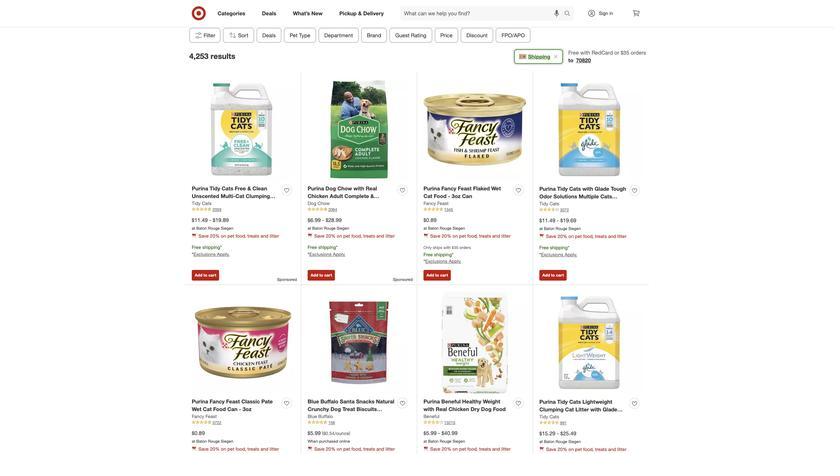 Task type: vqa. For each thing, say whether or not it's contained in the screenshot.


Task type: locate. For each thing, give the bounding box(es) containing it.
0 horizontal spatial $0.89
[[192, 430, 205, 437]]

pet down $25.49
[[575, 447, 582, 453]]

food,
[[236, 233, 246, 239], [352, 233, 362, 239], [468, 233, 478, 239], [583, 234, 594, 239], [236, 447, 246, 452], [352, 447, 362, 452], [468, 447, 478, 452], [583, 447, 594, 453]]

$5.99 ( $0.54 /ounce ) when purchased online
[[308, 430, 350, 444]]

beneful link
[[424, 413, 440, 420]]

70820
[[576, 57, 591, 64]]

$11.49 for $11.49 - $19.69
[[540, 217, 556, 224]]

purina inside purina tidy cats with glade tough odor solutions multiple cats clumping litter
[[540, 186, 556, 192]]

0 horizontal spatial $35
[[452, 245, 459, 250]]

$0.54
[[323, 431, 335, 436]]

at for purina dog chow with real chicken adult complete & balanced dry dog food
[[308, 226, 311, 231]]

purina inside purina fancy feast classic pate wet cat food can - 3oz
[[192, 398, 208, 405]]

$0.89
[[424, 217, 437, 223], [192, 430, 205, 437]]

3722
[[213, 420, 221, 425]]

sign in link
[[582, 6, 624, 21]]

$11.49 inside $11.49 - $19.69 at baton rouge siegen
[[540, 217, 556, 224]]

0 vertical spatial fancy feast
[[424, 200, 449, 206]]

20% for unscented
[[210, 233, 220, 239]]

1 horizontal spatial $0.89 at baton rouge siegen
[[424, 217, 465, 231]]

20% for food
[[442, 233, 452, 239]]

save
[[199, 233, 209, 239], [314, 233, 325, 239], [430, 233, 441, 239], [546, 234, 557, 239], [199, 447, 209, 452], [314, 447, 325, 452], [430, 447, 441, 452], [546, 447, 557, 453]]

0 horizontal spatial wet
[[192, 406, 201, 413]]

exclusions apply. button
[[194, 251, 230, 258], [309, 251, 346, 258], [541, 252, 577, 258], [425, 258, 461, 265]]

clumping up the 991
[[540, 406, 564, 413]]

1 vertical spatial dry
[[471, 406, 480, 413]]

$0.89 for wet
[[192, 430, 205, 437]]

free down '$6.99'
[[308, 245, 317, 250]]

2064 link
[[308, 207, 410, 213]]

blue buffalo santa snacks natural crunchy dog treat biscuits oatmeal & cinnamon treats - 11oz - christmas image
[[308, 292, 410, 394], [308, 292, 410, 394]]

shipping button
[[514, 49, 563, 64]]

$5.99 inside $5.99 - $40.99 at baton rouge siegen
[[424, 430, 437, 437]]

1 add to cart from the left
[[195, 273, 216, 278]]

0 horizontal spatial $11.49
[[192, 217, 208, 223]]

2 add to cart button from the left
[[308, 270, 335, 281]]

free down $11.49 - $19.89 at baton rouge siegen
[[192, 245, 201, 250]]

at for purina tidy cats lightweight clumping cat litter with glade tough odor solutions
[[540, 439, 543, 444]]

purina tidy cats with glade tough odor solutions multiple cats clumping litter
[[540, 186, 626, 207]]

save for purina fancy feast flaked wet cat food - 3oz can
[[430, 233, 441, 239]]

0 vertical spatial fancy feast link
[[424, 200, 449, 207]]

treats
[[248, 233, 259, 239], [363, 233, 375, 239], [479, 233, 491, 239], [595, 234, 607, 239], [248, 447, 259, 452], [363, 447, 375, 452], [479, 447, 491, 452], [595, 447, 607, 453]]

1 horizontal spatial 3oz
[[452, 193, 461, 199]]

exclusions apply. button for purina dog chow with real chicken adult complete & balanced dry dog food
[[309, 251, 346, 258]]

dog chow link
[[308, 200, 330, 207]]

-
[[448, 193, 450, 199], [209, 217, 211, 223], [322, 217, 324, 223], [557, 217, 559, 224], [239, 406, 241, 413], [380, 414, 382, 420], [321, 421, 323, 428], [438, 430, 440, 437], [557, 430, 559, 437]]

food, for glade
[[583, 447, 594, 453]]

chicken up dog chow
[[308, 193, 328, 199]]

pet down $19.69
[[575, 234, 582, 239]]

pet
[[228, 233, 234, 239], [343, 233, 350, 239], [459, 233, 466, 239], [575, 234, 582, 239], [228, 447, 234, 452], [343, 447, 350, 452], [459, 447, 466, 452], [575, 447, 582, 453]]

fancy
[[442, 185, 457, 192], [424, 200, 436, 206], [210, 398, 225, 405], [192, 414, 204, 419]]

clumping inside purina tidy cats with glade tough odor solutions multiple cats clumping litter
[[540, 201, 564, 207]]

type
[[299, 32, 310, 39]]

0 vertical spatial beneful
[[442, 398, 461, 405]]

baton inside $5.99 - $40.99 at baton rouge siegen
[[428, 439, 439, 444]]

sort button
[[223, 28, 254, 43]]

clean
[[253, 185, 267, 192]]

on down $5.99 - $40.99 at baton rouge siegen on the right of page
[[453, 447, 458, 452]]

rating
[[411, 32, 426, 39]]

4 add from the left
[[543, 273, 550, 278]]

on for odor
[[569, 234, 574, 239]]

beneful inside purina beneful healthy weight with real chicken dry dog food
[[442, 398, 461, 405]]

purina inside purina fancy feast flaked wet cat food - 3oz can
[[424, 185, 440, 192]]

save 20% on pet food, treats and litter down "$40.99"
[[430, 447, 511, 452]]

guest rating button
[[390, 28, 432, 43]]

exclusions apply. button for purina fancy feast flaked wet cat food - 3oz can
[[425, 258, 461, 265]]

siegen down $28.99
[[337, 226, 349, 231]]

siegen inside $11.49 - $19.69 at baton rouge siegen
[[569, 226, 581, 231]]

blue up crunchy
[[308, 398, 319, 405]]

3 add from the left
[[427, 273, 434, 278]]

free for 'exclusions apply.' button underneath $11.49 - $19.69 at baton rouge siegen
[[540, 245, 549, 251]]

0 horizontal spatial dry
[[333, 200, 342, 207]]

dog left treat
[[331, 406, 341, 413]]

treats for blue buffalo santa snacks natural crunchy dog treat biscuits oatmeal & cinnamon treats - 11oz - christmas
[[363, 447, 375, 452]]

baton for purina tidy cats with glade tough odor solutions multiple cats clumping litter
[[544, 226, 555, 231]]

1 horizontal spatial orders
[[631, 49, 646, 56]]

litter up 991 link
[[576, 406, 589, 413]]

1 vertical spatial can
[[227, 406, 238, 413]]

0 vertical spatial buffalo
[[321, 398, 339, 405]]

0 vertical spatial $35
[[621, 49, 630, 56]]

purina tidy cats with glade tough odor solutions multiple cats clumping litter link
[[540, 185, 627, 207]]

1 vertical spatial wet
[[192, 406, 201, 413]]

0 vertical spatial $0.89 at baton rouge siegen
[[424, 217, 465, 231]]

tidy cats link up $15.29
[[540, 414, 559, 420]]

1 vertical spatial fancy feast link
[[192, 413, 217, 420]]

1 horizontal spatial chicken
[[449, 406, 469, 413]]

at inside $6.99 - $28.99 at baton rouge siegen
[[308, 226, 311, 231]]

- right '$6.99'
[[322, 217, 324, 223]]

& left clean
[[247, 185, 251, 192]]

- up 3722 link
[[239, 406, 241, 413]]

free shipping * * exclusions apply. down $6.99 - $28.99 at baton rouge siegen
[[308, 245, 346, 257]]

- left $19.89
[[209, 217, 211, 223]]

20% down 3722
[[210, 447, 220, 452]]

at inside $11.49 - $19.89 at baton rouge siegen
[[192, 226, 195, 231]]

991
[[560, 421, 567, 426]]

pickup
[[340, 10, 357, 17]]

purina dog chow with real chicken adult complete & balanced dry dog food image
[[308, 78, 410, 181], [308, 78, 410, 181]]

1 vertical spatial blue
[[308, 414, 317, 419]]

siegen inside $11.49 - $19.89 at baton rouge siegen
[[221, 226, 233, 231]]

and
[[261, 233, 269, 239], [377, 233, 384, 239], [493, 233, 500, 239], [608, 234, 616, 239], [261, 447, 269, 452], [377, 447, 384, 452], [493, 447, 500, 452], [608, 447, 616, 453]]

siegen
[[221, 226, 233, 231], [337, 226, 349, 231], [453, 226, 465, 231], [569, 226, 581, 231], [221, 439, 233, 444], [453, 439, 465, 444], [569, 439, 581, 444]]

siegen down "$40.99"
[[453, 439, 465, 444]]

solutions up '3072'
[[554, 193, 578, 200]]

1 vertical spatial beneful
[[424, 414, 440, 419]]

real up beneful 'link'
[[436, 406, 447, 413]]

free shipping * * exclusions apply. for $19.89
[[192, 245, 230, 257]]

1 vertical spatial odor
[[556, 414, 569, 421]]

1 vertical spatial buffalo
[[318, 414, 333, 419]]

purina fancy feast flaked wet cat food - 3oz can link
[[424, 185, 511, 200]]

0 vertical spatial blue
[[308, 398, 319, 405]]

add to cart
[[195, 273, 216, 278], [311, 273, 332, 278], [427, 273, 448, 278], [543, 273, 564, 278]]

deals down deals link
[[262, 32, 276, 39]]

1 add from the left
[[195, 273, 202, 278]]

cats down unscented
[[202, 200, 212, 206]]

with right ships at bottom right
[[444, 245, 451, 250]]

baton for purina tidy cats free & clean unscented multi-cat clumping litter
[[196, 226, 207, 231]]

santa
[[340, 398, 355, 405]]

deals inside button
[[262, 32, 276, 39]]

top
[[305, 7, 312, 13]]

3oz down classic
[[243, 406, 252, 413]]

baton inside $11.49 - $19.69 at baton rouge siegen
[[544, 226, 555, 231]]

treats down 1345 link
[[479, 233, 491, 239]]

solutions inside purina tidy cats lightweight clumping cat litter with glade tough odor solutions
[[571, 414, 594, 421]]

0 horizontal spatial chicken
[[308, 193, 328, 199]]

save for purina tidy cats lightweight clumping cat litter with glade tough odor solutions
[[546, 447, 557, 453]]

treats for purina tidy cats lightweight clumping cat litter with glade tough odor solutions
[[595, 447, 607, 453]]

dog down complete
[[344, 200, 354, 207]]

treats for purina fancy feast flaked wet cat food - 3oz can
[[479, 233, 491, 239]]

and for purina tidy cats lightweight clumping cat litter with glade tough odor solutions
[[608, 447, 616, 453]]

1 vertical spatial chicken
[[449, 406, 469, 413]]

0 horizontal spatial sponsored
[[277, 277, 297, 282]]

buffalo up 158
[[318, 414, 333, 419]]

litter for purina beneful healthy weight with real chicken dry dog food
[[502, 447, 511, 452]]

tidy up unscented
[[210, 185, 220, 192]]

0 horizontal spatial $5.99
[[308, 430, 321, 437]]

pet type
[[290, 32, 310, 39]]

on for food
[[453, 233, 458, 239]]

cats up $11.49 - $19.69 at baton rouge siegen
[[550, 201, 559, 206]]

1 vertical spatial solutions
[[571, 414, 594, 421]]

treat
[[343, 406, 355, 413]]

2 sponsored from the left
[[393, 277, 413, 282]]

cats
[[222, 185, 233, 192], [570, 186, 581, 192], [601, 193, 612, 200], [202, 200, 212, 206], [550, 201, 559, 206], [570, 399, 581, 405], [550, 414, 559, 420]]

baton inside $15.29 - $25.49 at baton rouge siegen
[[544, 439, 555, 444]]

1 vertical spatial fancy feast
[[192, 414, 217, 419]]

on down $19.69
[[569, 234, 574, 239]]

purina beneful healthy weight with real chicken dry dog food image
[[424, 292, 526, 394], [424, 292, 526, 394]]

pet down 3722 link
[[228, 447, 234, 452]]

3072
[[560, 207, 569, 212]]

1 cart from the left
[[209, 273, 216, 278]]

purina tidy cats with glade tough odor solutions multiple cats clumping litter image
[[540, 78, 643, 181], [540, 78, 643, 181]]

add for $28.99
[[311, 273, 318, 278]]

2 cart from the left
[[324, 273, 332, 278]]

free shipping * * exclusions apply. down $11.49 - $19.89 at baton rouge siegen
[[192, 245, 230, 257]]

purina tidy cats lightweight clumping cat litter with glade tough odor solutions
[[540, 399, 618, 421]]

chicken inside purina beneful healthy weight with real chicken dry dog food
[[449, 406, 469, 413]]

0 horizontal spatial fancy feast link
[[192, 413, 217, 420]]

cart for $19.89
[[209, 273, 216, 278]]

rouge for purina tidy cats with glade tough odor solutions multiple cats clumping litter
[[556, 226, 568, 231]]

blue buffalo santa snacks natural crunchy dog treat biscuits oatmeal & cinnamon treats - 11oz - christmas
[[308, 398, 395, 428]]

1 vertical spatial orders
[[460, 245, 471, 250]]

0 vertical spatial $0.89
[[424, 217, 437, 223]]

food, down 3072 "link"
[[583, 234, 594, 239]]

feast inside purina fancy feast flaked wet cat food - 3oz can
[[458, 185, 472, 192]]

on
[[221, 233, 226, 239], [337, 233, 342, 239], [453, 233, 458, 239], [569, 234, 574, 239], [221, 447, 226, 452], [337, 447, 342, 452], [453, 447, 458, 452], [569, 447, 574, 453]]

purina beneful healthy weight with real chicken dry dog food
[[424, 398, 506, 413]]

buffalo up crunchy
[[321, 398, 339, 405]]

& inside blue buffalo santa snacks natural crunchy dog treat biscuits oatmeal & cinnamon treats - 11oz - christmas
[[331, 414, 334, 420]]

rouge inside $11.49 - $19.89 at baton rouge siegen
[[208, 226, 220, 231]]

& up christmas
[[331, 414, 334, 420]]

sponsored for purina dog chow with real chicken adult complete & balanced dry dog food
[[393, 277, 413, 282]]

purina inside purina beneful healthy weight with real chicken dry dog food
[[424, 398, 440, 405]]

tidy cats link for odor
[[540, 414, 559, 420]]

rouge inside $6.99 - $28.99 at baton rouge siegen
[[324, 226, 336, 231]]

siegen inside $6.99 - $28.99 at baton rouge siegen
[[337, 226, 349, 231]]

0 vertical spatial orders
[[631, 49, 646, 56]]

- up 1345 on the right of the page
[[448, 193, 450, 199]]

odor inside purina tidy cats with glade tough odor solutions multiple cats clumping litter
[[540, 193, 552, 200]]

glade down lightweight at the bottom of page
[[603, 406, 618, 413]]

on for adult
[[337, 233, 342, 239]]

dog inside blue buffalo santa snacks natural crunchy dog treat biscuits oatmeal & cinnamon treats - 11oz - christmas
[[331, 406, 341, 413]]

siegen inside $5.99 - $40.99 at baton rouge siegen
[[453, 439, 465, 444]]

2 $5.99 from the left
[[424, 430, 437, 437]]

$0.89 at baton rouge siegen down 1345 on the right of the page
[[424, 217, 465, 231]]

& inside pickup & delivery link
[[358, 10, 362, 17]]

odor up $25.49
[[556, 414, 569, 421]]

0 horizontal spatial fancy feast
[[192, 414, 217, 419]]

chow up adult
[[338, 185, 352, 192]]

free down only
[[424, 252, 433, 257]]

tidy cats
[[192, 200, 212, 206], [540, 201, 559, 206], [540, 414, 559, 420]]

tidy cats for clumping
[[540, 201, 559, 206]]

$5.99 down beneful 'link'
[[424, 430, 437, 437]]

1 horizontal spatial $5.99
[[424, 430, 437, 437]]

- inside $5.99 - $40.99 at baton rouge siegen
[[438, 430, 440, 437]]

with inside purina beneful healthy weight with real chicken dry dog food
[[424, 406, 434, 413]]

on down 3722
[[221, 447, 226, 452]]

- left "$40.99"
[[438, 430, 440, 437]]

food, down 1345 link
[[468, 233, 478, 239]]

litter
[[270, 233, 279, 239], [386, 233, 395, 239], [502, 233, 511, 239], [618, 234, 627, 239], [270, 447, 279, 452], [386, 447, 395, 452], [502, 447, 511, 452], [618, 447, 627, 453]]

cat inside purina fancy feast flaked wet cat food - 3oz can
[[424, 193, 433, 199]]

0 vertical spatial tough
[[611, 186, 626, 192]]

litter for purina tidy cats free & clean unscented multi-cat clumping litter
[[270, 233, 279, 239]]

clumping down clean
[[246, 193, 270, 199]]

multi-
[[221, 193, 236, 199]]

20% down purchased
[[326, 447, 336, 452]]

purina fancy feast classic pate wet cat food can - 3oz image
[[192, 292, 294, 394], [192, 292, 294, 394]]

1 horizontal spatial can
[[462, 193, 472, 199]]

purchased
[[319, 439, 338, 444]]

shipping
[[202, 245, 220, 250], [318, 245, 336, 250], [550, 245, 568, 251], [434, 252, 452, 257]]

purina inside purina dog chow with real chicken adult complete & balanced dry dog food
[[308, 185, 324, 192]]

2 vertical spatial clumping
[[540, 406, 564, 413]]

free inside free with redcard or $35 orders to 70820
[[569, 49, 579, 56]]

tidy inside purina tidy cats with glade tough odor solutions multiple cats clumping litter
[[558, 186, 568, 192]]

3 add to cart from the left
[[427, 273, 448, 278]]

1 horizontal spatial free shipping * * exclusions apply.
[[308, 245, 346, 257]]

3 cart from the left
[[440, 273, 448, 278]]

solutions
[[554, 193, 578, 200], [571, 414, 594, 421]]

on down $25.49
[[569, 447, 574, 453]]

1 add to cart button from the left
[[192, 270, 219, 281]]

wet
[[492, 185, 501, 192], [192, 406, 201, 413]]

0 vertical spatial solutions
[[554, 193, 578, 200]]

rouge inside $5.99 - $40.99 at baton rouge siegen
[[440, 439, 452, 444]]

orders right ships at bottom right
[[460, 245, 471, 250]]

0 horizontal spatial free shipping * * exclusions apply.
[[192, 245, 230, 257]]

pickup & delivery link
[[334, 6, 392, 21]]

dog up adult
[[326, 185, 336, 192]]

orders
[[631, 49, 646, 56], [460, 245, 471, 250]]

save 20% on pet food, treats and litter for complete
[[314, 233, 395, 239]]

clumping
[[246, 193, 270, 199], [540, 201, 564, 207], [540, 406, 564, 413]]

feast
[[458, 185, 472, 192], [437, 200, 449, 206], [226, 398, 240, 405], [206, 414, 217, 419]]

0 vertical spatial can
[[462, 193, 472, 199]]

litter for purina fancy feast classic pate wet cat food can - 3oz
[[270, 447, 279, 452]]

cart for $19.69
[[556, 273, 564, 278]]

save 20% on pet food, treats and litter for food
[[199, 447, 279, 452]]

1 vertical spatial real
[[436, 406, 447, 413]]

0 vertical spatial odor
[[540, 193, 552, 200]]

1 blue from the top
[[308, 398, 319, 405]]

4 add to cart button from the left
[[540, 270, 567, 281]]

1 vertical spatial clumping
[[540, 201, 564, 207]]

fancy feast link for cat
[[192, 413, 217, 420]]

litter inside purina tidy cats with glade tough odor solutions multiple cats clumping litter
[[565, 201, 579, 207]]

- inside $11.49 - $19.69 at baton rouge siegen
[[557, 217, 559, 224]]

ships
[[433, 245, 442, 250]]

save 20% on pet food, treats and litter down $19.69
[[546, 234, 627, 239]]

litter for purina tidy cats lightweight clumping cat litter with glade tough odor solutions
[[618, 447, 627, 453]]

apply. inside only ships with $35 orders free shipping * * exclusions apply.
[[449, 259, 461, 264]]

at inside $15.29 - $25.49 at baton rouge siegen
[[540, 439, 543, 444]]

treats down 3072 "link"
[[595, 234, 607, 239]]

shipping inside only ships with $35 orders free shipping * * exclusions apply.
[[434, 252, 452, 257]]

1 horizontal spatial chow
[[338, 185, 352, 192]]

1 vertical spatial 3oz
[[243, 406, 252, 413]]

on for cat
[[221, 447, 226, 452]]

0 vertical spatial clumping
[[246, 193, 270, 199]]

0 horizontal spatial chow
[[318, 200, 330, 206]]

1 horizontal spatial beneful
[[442, 398, 461, 405]]

0 horizontal spatial tough
[[540, 414, 555, 421]]

add to cart for $19.69
[[543, 273, 564, 278]]

fancy feast link
[[424, 200, 449, 207], [192, 413, 217, 420]]

on down $6.99 - $28.99 at baton rouge siegen
[[337, 233, 342, 239]]

/ounce
[[335, 431, 349, 436]]

0 vertical spatial glade
[[595, 186, 610, 192]]

food, down 3722 link
[[236, 447, 246, 452]]

fancy feast up 1345 on the right of the page
[[424, 200, 449, 206]]

buffalo inside blue buffalo santa snacks natural crunchy dog treat biscuits oatmeal & cinnamon treats - 11oz - christmas
[[321, 398, 339, 405]]

food up 1345 on the right of the page
[[434, 193, 447, 199]]

3oz up 1345 on the right of the page
[[452, 193, 461, 199]]

add to cart for $28.99
[[311, 273, 332, 278]]

and for blue buffalo santa snacks natural crunchy dog treat biscuits oatmeal & cinnamon treats - 11oz - christmas
[[377, 447, 384, 452]]

pet down $6.99 - $28.99 at baton rouge siegen
[[343, 233, 350, 239]]

save 20% on pet food, treats and litter down 'online'
[[314, 447, 395, 452]]

free inside only ships with $35 orders free shipping * * exclusions apply.
[[424, 252, 433, 257]]

(
[[322, 431, 323, 436]]

blue buffalo
[[308, 414, 333, 419]]

apply.
[[217, 252, 230, 257], [333, 252, 346, 257], [565, 252, 577, 258], [449, 259, 461, 264]]

1 $5.99 from the left
[[308, 430, 321, 437]]

food, for biscuits
[[352, 447, 362, 452]]

$5.99 for (
[[308, 430, 321, 437]]

1 vertical spatial $0.89 at baton rouge siegen
[[192, 430, 233, 444]]

1 horizontal spatial fancy feast link
[[424, 200, 449, 207]]

purina fancy feast flaked wet cat food - 3oz can image
[[424, 78, 526, 181], [424, 78, 526, 181]]

siegen down $19.89
[[221, 226, 233, 231]]

0 horizontal spatial real
[[366, 185, 377, 192]]

food inside purina fancy feast classic pate wet cat food can - 3oz
[[213, 406, 226, 413]]

blue up 11oz
[[308, 414, 317, 419]]

food, down 158 link
[[352, 447, 362, 452]]

$11.49
[[192, 217, 208, 223], [540, 217, 556, 224]]

can inside purina fancy feast flaked wet cat food - 3oz can
[[462, 193, 472, 199]]

orders inside only ships with $35 orders free shipping * * exclusions apply.
[[460, 245, 471, 250]]

food, for cat
[[236, 233, 246, 239]]

rouge inside $11.49 - $19.69 at baton rouge siegen
[[556, 226, 568, 231]]

1 horizontal spatial $35
[[621, 49, 630, 56]]

1 horizontal spatial wet
[[492, 185, 501, 192]]

food up 3722
[[213, 406, 226, 413]]

0 vertical spatial chicken
[[308, 193, 328, 199]]

dry
[[333, 200, 342, 207], [471, 406, 480, 413]]

$0.89 at baton rouge siegen
[[424, 217, 465, 231], [192, 430, 233, 444]]

tidy cats down unscented
[[192, 200, 212, 206]]

0 vertical spatial chow
[[338, 185, 352, 192]]

4 cart from the left
[[556, 273, 564, 278]]

$11.49 left $19.89
[[192, 217, 208, 223]]

rouge for purina tidy cats free & clean unscented multi-cat clumping litter
[[208, 226, 220, 231]]

4 add to cart from the left
[[543, 273, 564, 278]]

food, down 2064 link
[[352, 233, 362, 239]]

tidy cats link
[[192, 200, 212, 207], [540, 200, 559, 207], [540, 414, 559, 420]]

blue buffalo santa snacks natural crunchy dog treat biscuits oatmeal & cinnamon treats - 11oz - christmas link
[[308, 398, 395, 428]]

with inside purina tidy cats lightweight clumping cat litter with glade tough odor solutions
[[591, 406, 601, 413]]

add for baton
[[427, 273, 434, 278]]

buffalo for blue buffalo santa snacks natural crunchy dog treat biscuits oatmeal & cinnamon treats - 11oz - christmas
[[321, 398, 339, 405]]

1 vertical spatial $35
[[452, 245, 459, 250]]

$5.99 up when
[[308, 430, 321, 437]]

1 horizontal spatial odor
[[556, 414, 569, 421]]

20%
[[210, 233, 220, 239], [326, 233, 336, 239], [442, 233, 452, 239], [558, 234, 567, 239], [210, 447, 220, 452], [326, 447, 336, 452], [442, 447, 452, 452], [558, 447, 567, 453]]

shipping down $11.49 - $19.69 at baton rouge siegen
[[550, 245, 568, 251]]

flaked
[[473, 185, 490, 192]]

sponsored
[[277, 277, 297, 282], [393, 277, 413, 282]]

beneful
[[442, 398, 461, 405], [424, 414, 440, 419]]

1 horizontal spatial $11.49
[[540, 217, 556, 224]]

13215
[[444, 420, 456, 425]]

cart for $28.99
[[324, 273, 332, 278]]

0 horizontal spatial $0.89 at baton rouge siegen
[[192, 430, 233, 444]]

baton inside $11.49 - $19.89 at baton rouge siegen
[[196, 226, 207, 231]]

litter
[[192, 200, 205, 207], [565, 201, 579, 207], [576, 406, 589, 413]]

food, for dog
[[468, 447, 478, 452]]

0 horizontal spatial 3oz
[[243, 406, 252, 413]]

tidy up $11.49 - $19.69 at baton rouge siegen
[[540, 201, 549, 206]]

1 vertical spatial glade
[[603, 406, 618, 413]]

siegen inside $15.29 - $25.49 at baton rouge siegen
[[569, 439, 581, 444]]

1345
[[444, 207, 453, 212]]

blue inside blue buffalo santa snacks natural crunchy dog treat biscuits oatmeal & cinnamon treats - 11oz - christmas
[[308, 398, 319, 405]]

shipping down ships at bottom right
[[434, 252, 452, 257]]

$5.99 for -
[[424, 430, 437, 437]]

treats for purina dog chow with real chicken adult complete & balanced dry dog food
[[363, 233, 375, 239]]

baton inside $6.99 - $28.99 at baton rouge siegen
[[312, 226, 323, 231]]

real up complete
[[366, 185, 377, 192]]

1 horizontal spatial $0.89
[[424, 217, 437, 223]]

feast left classic
[[226, 398, 240, 405]]

rouge inside $15.29 - $25.49 at baton rouge siegen
[[556, 439, 568, 444]]

can up 3722 link
[[227, 406, 238, 413]]

purina fancy feast classic pate wet cat food can - 3oz link
[[192, 398, 279, 413]]

litter for purina dog chow with real chicken adult complete & balanced dry dog food
[[386, 233, 395, 239]]

3 add to cart button from the left
[[424, 270, 451, 281]]

pet for dry
[[459, 447, 466, 452]]

rouge down 3722
[[208, 439, 220, 444]]

wet inside purina fancy feast flaked wet cat food - 3oz can
[[492, 185, 501, 192]]

cats inside purina tidy cats lightweight clumping cat litter with glade tough odor solutions
[[570, 399, 581, 405]]

and for purina beneful healthy weight with real chicken dry dog food
[[493, 447, 500, 452]]

at inside $5.99 - $40.99 at baton rouge siegen
[[424, 439, 427, 444]]

litter down unscented
[[192, 200, 205, 207]]

0 horizontal spatial odor
[[540, 193, 552, 200]]

cart for baton
[[440, 273, 448, 278]]

0 horizontal spatial can
[[227, 406, 238, 413]]

wet inside purina fancy feast classic pate wet cat food can - 3oz
[[192, 406, 201, 413]]

only ships with $35 orders free shipping * * exclusions apply.
[[424, 245, 471, 264]]

1 sponsored from the left
[[277, 277, 297, 282]]

1 vertical spatial $0.89
[[192, 430, 205, 437]]

pet for with
[[575, 447, 582, 453]]

purina tidy cats free & clean unscented multi-cat clumping litter image
[[192, 78, 294, 181], [192, 78, 294, 181]]

with inside free with redcard or $35 orders to 70820
[[581, 49, 590, 56]]

1 horizontal spatial dry
[[471, 406, 480, 413]]

food down complete
[[356, 200, 368, 207]]

glade
[[595, 186, 610, 192], [603, 406, 618, 413]]

rouge down $19.69
[[556, 226, 568, 231]]

tidy cats up $15.29
[[540, 414, 559, 420]]

rouge for purina dog chow with real chicken adult complete & balanced dry dog food
[[324, 226, 336, 231]]

$11.49 - $19.89 at baton rouge siegen
[[192, 217, 233, 231]]

solutions inside purina tidy cats with glade tough odor solutions multiple cats clumping litter
[[554, 193, 578, 200]]

tidy cats for odor
[[540, 414, 559, 420]]

rouge for purina beneful healthy weight with real chicken dry dog food
[[440, 439, 452, 444]]

pet for -
[[459, 233, 466, 239]]

cats inside purina tidy cats free & clean unscented multi-cat clumping litter
[[222, 185, 233, 192]]

clearance
[[509, 7, 530, 13]]

exclusions down $11.49 - $19.69 at baton rouge siegen
[[541, 252, 564, 258]]

rouge down "$40.99"
[[440, 439, 452, 444]]

1 horizontal spatial real
[[436, 406, 447, 413]]

2 add from the left
[[311, 273, 318, 278]]

158 link
[[308, 420, 410, 426]]

1 vertical spatial tough
[[540, 414, 555, 421]]

2 blue from the top
[[308, 414, 317, 419]]

pet for solutions
[[575, 234, 582, 239]]

0 vertical spatial real
[[366, 185, 377, 192]]

save 20% on pet food, treats and litter for dry
[[430, 447, 511, 452]]

exclusions
[[194, 252, 216, 257], [309, 252, 332, 257], [541, 252, 564, 258], [425, 259, 448, 264]]

dry down healthy
[[471, 406, 480, 413]]

results
[[211, 51, 235, 60]]

purina tidy cats lightweight clumping cat litter with glade tough odor solutions image
[[540, 292, 643, 395], [540, 292, 643, 395]]

free shipping * * exclusions apply.
[[192, 245, 230, 257], [308, 245, 346, 257], [540, 245, 577, 258]]

beneful left healthy
[[442, 398, 461, 405]]

$0.89 at baton rouge siegen down 3722
[[192, 430, 233, 444]]

$0.89 for cat
[[424, 217, 437, 223]]

online
[[339, 439, 350, 444]]

- inside purina fancy feast classic pate wet cat food can - 3oz
[[239, 406, 241, 413]]

158
[[328, 420, 335, 425]]

20% down $6.99 - $28.99 at baton rouge siegen
[[326, 233, 336, 239]]

0 vertical spatial 3oz
[[452, 193, 461, 199]]

with up multiple
[[583, 186, 593, 192]]

2 add to cart from the left
[[311, 273, 332, 278]]

purina inside purina tidy cats lightweight clumping cat litter with glade tough odor solutions
[[540, 399, 556, 405]]

1 horizontal spatial fancy feast
[[424, 200, 449, 206]]

food down the weight at the right
[[493, 406, 506, 413]]

rouge down $28.99
[[324, 226, 336, 231]]

food, down the 2059 link
[[236, 233, 246, 239]]

dog inside purina beneful healthy weight with real chicken dry dog food
[[481, 406, 492, 413]]

- inside $11.49 - $19.89 at baton rouge siegen
[[209, 217, 211, 223]]

add to cart button for $19.69
[[540, 270, 567, 281]]

real inside purina beneful healthy weight with real chicken dry dog food
[[436, 406, 447, 413]]

0 horizontal spatial orders
[[460, 245, 471, 250]]

0 vertical spatial dry
[[333, 200, 342, 207]]

exclusions apply. button down $11.49 - $19.89 at baton rouge siegen
[[194, 251, 230, 258]]

save 20% on pet food, treats and litter for solutions
[[546, 234, 627, 239]]

1 horizontal spatial sponsored
[[393, 277, 413, 282]]

$5.99 inside $5.99 ( $0.54 /ounce ) when purchased online
[[308, 430, 321, 437]]

add
[[195, 273, 202, 278], [311, 273, 318, 278], [427, 273, 434, 278], [543, 273, 550, 278]]

guest
[[395, 32, 410, 39]]

1 horizontal spatial tough
[[611, 186, 626, 192]]

buffalo for blue buffalo
[[318, 414, 333, 419]]

and for purina fancy feast flaked wet cat food - 3oz can
[[493, 233, 500, 239]]

0 vertical spatial wet
[[492, 185, 501, 192]]

litter for purina fancy feast flaked wet cat food - 3oz can
[[502, 233, 511, 239]]

$0.89 at baton rouge siegen for food
[[424, 217, 465, 231]]

purina inside purina tidy cats free & clean unscented multi-cat clumping litter
[[192, 185, 208, 192]]

tough
[[611, 186, 626, 192], [540, 414, 555, 421]]



Task type: describe. For each thing, give the bounding box(es) containing it.
& inside purina tidy cats free & clean unscented multi-cat clumping litter
[[247, 185, 251, 192]]

blue for blue buffalo
[[308, 414, 317, 419]]

3722 link
[[192, 420, 294, 426]]

cats up multiple
[[570, 186, 581, 192]]

exclusions for purina tidy cats free & clean unscented multi-cat clumping litter 'exclusions apply.' button
[[194, 252, 216, 257]]

chow inside purina dog chow with real chicken adult complete & balanced dry dog food
[[338, 185, 352, 192]]

add to cart for $19.89
[[195, 273, 216, 278]]

top deals link
[[281, 0, 349, 13]]

sponsored for purina tidy cats free & clean unscented multi-cat clumping litter
[[277, 277, 297, 282]]

purina dog chow with real chicken adult complete & balanced dry dog food
[[308, 185, 377, 207]]

categories
[[218, 10, 245, 17]]

apply. for purina tidy cats free & clean unscented multi-cat clumping litter 'exclusions apply.' button
[[217, 252, 230, 257]]

baton for purina beneful healthy weight with real chicken dry dog food
[[428, 439, 439, 444]]

siegen for purina tidy cats free & clean unscented multi-cat clumping litter
[[221, 226, 233, 231]]

purina for purina fancy feast classic pate wet cat food can - 3oz
[[192, 398, 208, 405]]

delivery
[[363, 10, 384, 17]]

- inside $15.29 - $25.49 at baton rouge siegen
[[557, 430, 559, 437]]

treats for purina fancy feast classic pate wet cat food can - 3oz
[[248, 447, 259, 452]]

litter inside purina tidy cats lightweight clumping cat litter with glade tough odor solutions
[[576, 406, 589, 413]]

fancy inside purina fancy feast classic pate wet cat food can - 3oz
[[210, 398, 225, 405]]

pet for treat
[[343, 447, 350, 452]]

shipping down $6.99 - $28.99 at baton rouge siegen
[[318, 245, 336, 250]]

$11.49 for $11.49 - $19.89
[[192, 217, 208, 223]]

free for 'exclusions apply.' button associated with purina dog chow with real chicken adult complete & balanced dry dog food
[[308, 245, 317, 250]]

can inside purina fancy feast classic pate wet cat food can - 3oz
[[227, 406, 238, 413]]

natural
[[376, 398, 395, 405]]

purina fancy feast classic pate wet cat food can - 3oz
[[192, 398, 273, 413]]

purina tidy cats free & clean unscented multi-cat clumping litter
[[192, 185, 270, 207]]

pickup & delivery
[[340, 10, 384, 17]]

pet type button
[[284, 28, 316, 43]]

feast up 1345 on the right of the page
[[437, 200, 449, 206]]

free inside purina tidy cats free & clean unscented multi-cat clumping litter
[[235, 185, 246, 192]]

brand
[[367, 32, 381, 39]]

What can we help you find? suggestions appear below search field
[[400, 6, 566, 21]]

$11.49 - $19.69 at baton rouge siegen
[[540, 217, 581, 231]]

litter for purina tidy cats with glade tough odor solutions multiple cats clumping litter
[[618, 234, 627, 239]]

20% for dog
[[326, 447, 336, 452]]

$35 inside only ships with $35 orders free shipping * * exclusions apply.
[[452, 245, 459, 250]]

1345 link
[[424, 207, 526, 213]]

baton for purina dog chow with real chicken adult complete & balanced dry dog food
[[312, 226, 323, 231]]

on for litter
[[569, 447, 574, 453]]

2064
[[328, 207, 337, 212]]

what's
[[293, 10, 310, 17]]

$6.99 - $28.99 at baton rouge siegen
[[308, 217, 349, 231]]

dry inside purina beneful healthy weight with real chicken dry dog food
[[471, 406, 480, 413]]

glade inside purina tidy cats with glade tough odor solutions multiple cats clumping litter
[[595, 186, 610, 192]]

deals for deals button
[[262, 32, 276, 39]]

$15.29
[[540, 430, 556, 437]]

70820 button
[[576, 57, 591, 64]]

2 horizontal spatial free shipping * * exclusions apply.
[[540, 245, 577, 258]]

add to cart button for baton
[[424, 270, 451, 281]]

$0.89 at baton rouge siegen for cat
[[192, 430, 233, 444]]

cats right multiple
[[601, 193, 612, 200]]

0 horizontal spatial beneful
[[424, 414, 440, 419]]

filter button
[[189, 28, 220, 43]]

free with redcard or $35 orders to 70820
[[569, 49, 646, 64]]

with inside purina tidy cats with glade tough odor solutions multiple cats clumping litter
[[583, 186, 593, 192]]

tough inside purina tidy cats lightweight clumping cat litter with glade tough odor solutions
[[540, 414, 555, 421]]

purina for purina tidy cats with glade tough odor solutions multiple cats clumping litter
[[540, 186, 556, 192]]

siegen down 1345 on the right of the page
[[453, 226, 465, 231]]

11oz
[[308, 421, 320, 428]]

blue buffalo link
[[308, 413, 333, 420]]

fancy feast for food
[[424, 200, 449, 206]]

search
[[561, 11, 578, 17]]

save for purina dog chow with real chicken adult complete & balanced dry dog food
[[314, 233, 325, 239]]

cat inside purina fancy feast classic pate wet cat food can - 3oz
[[203, 406, 212, 413]]

- inside purina fancy feast flaked wet cat food - 3oz can
[[448, 193, 450, 199]]

top deals
[[305, 7, 325, 13]]

save for purina beneful healthy weight with real chicken dry dog food
[[430, 447, 441, 452]]

$19.69
[[561, 217, 577, 224]]

biscuits
[[357, 406, 377, 413]]

purina for purina tidy cats lightweight clumping cat litter with glade tough odor solutions
[[540, 399, 556, 405]]

add for $19.89
[[195, 273, 202, 278]]

free shipping * * exclusions apply. for $28.99
[[308, 245, 346, 257]]

discount
[[467, 32, 488, 39]]

siegen for purina tidy cats with glade tough odor solutions multiple cats clumping litter
[[569, 226, 581, 231]]

dog up '$6.99'
[[308, 200, 316, 206]]

brand button
[[361, 28, 387, 43]]

fpo/apo
[[502, 32, 525, 39]]

rouge down 1345 on the right of the page
[[440, 226, 452, 231]]

3oz inside purina fancy feast classic pate wet cat food can - 3oz
[[243, 406, 252, 413]]

and for purina dog chow with real chicken adult complete & balanced dry dog food
[[377, 233, 384, 239]]

siegen for purina beneful healthy weight with real chicken dry dog food
[[453, 439, 465, 444]]

clumping inside purina tidy cats lightweight clumping cat litter with glade tough odor solutions
[[540, 406, 564, 413]]

deals link
[[256, 6, 285, 21]]

price button
[[435, 28, 458, 43]]

search button
[[561, 6, 578, 22]]

cats up $15.29
[[550, 414, 559, 420]]

)
[[349, 431, 350, 436]]

dry inside purina dog chow with real chicken adult complete & balanced dry dog food
[[333, 200, 342, 207]]

4,253 results
[[189, 51, 235, 60]]

shipping down $11.49 - $19.89 at baton rouge siegen
[[202, 245, 220, 250]]

tidy cats link for litter
[[192, 200, 212, 207]]

redcard™
[[441, 7, 462, 13]]

treats for purina beneful healthy weight with real chicken dry dog food
[[479, 447, 491, 452]]

food inside purina beneful healthy weight with real chicken dry dog food
[[493, 406, 506, 413]]

exclusions for 'exclusions apply.' button underneath $11.49 - $19.69 at baton rouge siegen
[[541, 252, 564, 258]]

with inside purina dog chow with real chicken adult complete & balanced dry dog food
[[354, 185, 364, 192]]

real inside purina dog chow with real chicken adult complete & balanced dry dog food
[[366, 185, 377, 192]]

sign
[[599, 10, 608, 16]]

rouge for purina tidy cats lightweight clumping cat litter with glade tough odor solutions
[[556, 439, 568, 444]]

exclusions for 'exclusions apply.' button associated with purina dog chow with real chicken adult complete & balanced dry dog food
[[309, 252, 332, 257]]

feast up 3722
[[206, 414, 217, 419]]

$35 inside free with redcard or $35 orders to 70820
[[621, 49, 630, 56]]

cat inside purina tidy cats free & clean unscented multi-cat clumping litter
[[236, 193, 244, 199]]

what's new link
[[287, 6, 331, 21]]

exclusions apply. button down $11.49 - $19.69 at baton rouge siegen
[[541, 252, 577, 258]]

2059
[[213, 207, 221, 212]]

purina tidy cats free & clean unscented multi-cat clumping litter link
[[192, 185, 279, 207]]

department
[[324, 32, 353, 39]]

at for purina beneful healthy weight with real chicken dry dog food
[[424, 439, 427, 444]]

food inside purina fancy feast flaked wet cat food - 3oz can
[[434, 193, 447, 199]]

$40.99
[[442, 430, 458, 437]]

siegen down 3722
[[221, 439, 233, 444]]

adult
[[330, 193, 343, 199]]

food, for 3oz
[[468, 233, 478, 239]]

purina tidy cats lightweight clumping cat litter with glade tough odor solutions link
[[540, 398, 627, 421]]

$6.99
[[308, 217, 321, 223]]

on for dog
[[337, 447, 342, 452]]

food, for multiple
[[583, 234, 594, 239]]

991 link
[[540, 420, 643, 426]]

pet for food
[[228, 447, 234, 452]]

redcard
[[592, 49, 613, 56]]

- down blue buffalo link
[[321, 421, 323, 428]]

20% for litter
[[558, 447, 567, 453]]

with inside only ships with $35 orders free shipping * * exclusions apply.
[[444, 245, 451, 250]]

lightweight
[[583, 399, 613, 405]]

deals right 'top' at left top
[[314, 7, 325, 13]]

discount button
[[461, 28, 493, 43]]

tidy up $15.29
[[540, 414, 549, 420]]

feast inside purina fancy feast classic pate wet cat food can - 3oz
[[226, 398, 240, 405]]

department button
[[319, 28, 359, 43]]

tidy cats link for clumping
[[540, 200, 559, 207]]

when
[[308, 439, 318, 444]]

$19.89
[[213, 217, 229, 223]]

cat inside purina tidy cats lightweight clumping cat litter with glade tough odor solutions
[[565, 406, 574, 413]]

$28.99
[[326, 217, 342, 223]]

$15.29 - $25.49 at baton rouge siegen
[[540, 430, 581, 444]]

dog chow
[[308, 200, 330, 206]]

purina for purina tidy cats free & clean unscented multi-cat clumping litter
[[192, 185, 208, 192]]

multiple
[[579, 193, 599, 200]]

at for purina tidy cats free & clean unscented multi-cat clumping litter
[[192, 226, 195, 231]]

save for purina tidy cats with glade tough odor solutions multiple cats clumping litter
[[546, 234, 557, 239]]

save 20% on pet food, treats and litter for multi-
[[199, 233, 279, 239]]

save 20% on pet food, treats and litter for with
[[546, 447, 627, 453]]

food inside purina dog chow with real chicken adult complete & balanced dry dog food
[[356, 200, 368, 207]]

sort
[[238, 32, 248, 39]]

odor inside purina tidy cats lightweight clumping cat litter with glade tough odor solutions
[[556, 414, 569, 421]]

in
[[610, 10, 613, 16]]

tough inside purina tidy cats with glade tough odor solutions multiple cats clumping litter
[[611, 186, 626, 192]]

new
[[312, 10, 323, 17]]

tidy inside purina tidy cats free & clean unscented multi-cat clumping litter
[[210, 185, 220, 192]]

pet for multi-
[[228, 233, 234, 239]]

1 vertical spatial chow
[[318, 200, 330, 206]]

categories link
[[212, 6, 254, 21]]

complete
[[345, 193, 369, 199]]

fpo/apo button
[[496, 28, 531, 43]]

$5.99 - $40.99 at baton rouge siegen
[[424, 430, 465, 444]]

purina for purina fancy feast flaked wet cat food - 3oz can
[[424, 185, 440, 192]]

price
[[440, 32, 453, 39]]

and for purina tidy cats free & clean unscented multi-cat clumping litter
[[261, 233, 269, 239]]

guest rating
[[395, 32, 426, 39]]

- right treats
[[380, 414, 382, 420]]

tidy inside purina tidy cats lightweight clumping cat litter with glade tough odor solutions
[[558, 399, 568, 405]]

20% for adult
[[326, 233, 336, 239]]

treats
[[363, 414, 379, 420]]

pet
[[290, 32, 298, 39]]

orders inside free with redcard or $35 orders to 70820
[[631, 49, 646, 56]]

20% for chicken
[[442, 447, 452, 452]]

and for purina fancy feast classic pate wet cat food can - 3oz
[[261, 447, 269, 452]]

add to cart button for $28.99
[[308, 270, 335, 281]]

purina for purina dog chow with real chicken adult complete & balanced dry dog food
[[308, 185, 324, 192]]

pet for complete
[[343, 233, 350, 239]]

shipping
[[528, 53, 551, 60]]

fancy feast link for food
[[424, 200, 449, 207]]

healthy
[[462, 398, 482, 405]]

classic
[[241, 398, 260, 405]]

3oz inside purina fancy feast flaked wet cat food - 3oz can
[[452, 193, 461, 199]]

litter inside purina tidy cats free & clean unscented multi-cat clumping litter
[[192, 200, 205, 207]]

unscented
[[192, 193, 219, 199]]

save for purina tidy cats free & clean unscented multi-cat clumping litter
[[199, 233, 209, 239]]

snacks
[[356, 398, 375, 405]]

target circle™ offers
[[369, 7, 397, 19]]

only
[[424, 245, 432, 250]]

food, for can
[[236, 447, 246, 452]]

add for $19.69
[[543, 273, 550, 278]]

sign in
[[599, 10, 613, 16]]

on for chicken
[[453, 447, 458, 452]]

glade inside purina tidy cats lightweight clumping cat litter with glade tough odor solutions
[[603, 406, 618, 413]]

fancy feast for cat
[[192, 414, 217, 419]]

to inside free with redcard or $35 orders to 70820
[[569, 57, 574, 64]]

litter for blue buffalo santa snacks natural crunchy dog treat biscuits oatmeal & cinnamon treats - 11oz - christmas
[[386, 447, 395, 452]]

exclusions inside only ships with $35 orders free shipping * * exclusions apply.
[[425, 259, 448, 264]]

tidy down unscented
[[192, 200, 201, 206]]

clumping inside purina tidy cats free & clean unscented multi-cat clumping litter
[[246, 193, 270, 199]]

chicken inside purina dog chow with real chicken adult complete & balanced dry dog food
[[308, 193, 328, 199]]

deals button
[[257, 28, 281, 43]]

oatmeal
[[308, 414, 329, 420]]

add to cart button for $19.89
[[192, 270, 219, 281]]

2059 link
[[192, 207, 294, 213]]

food, for &
[[352, 233, 362, 239]]

free for the 70820 button
[[569, 49, 579, 56]]

to for purina fancy feast flaked wet cat food - 3oz can
[[435, 273, 439, 278]]

& inside purina dog chow with real chicken adult complete & balanced dry dog food
[[371, 193, 374, 199]]

balanced
[[308, 200, 332, 207]]

to for purina dog chow with real chicken adult complete & balanced dry dog food
[[320, 273, 323, 278]]

4,253
[[189, 51, 209, 60]]

purina for purina beneful healthy weight with real chicken dry dog food
[[424, 398, 440, 405]]

save for purina fancy feast classic pate wet cat food can - 3oz
[[199, 447, 209, 452]]

- inside $6.99 - $28.99 at baton rouge siegen
[[322, 217, 324, 223]]

fancy inside purina fancy feast flaked wet cat food - 3oz can
[[442, 185, 457, 192]]



